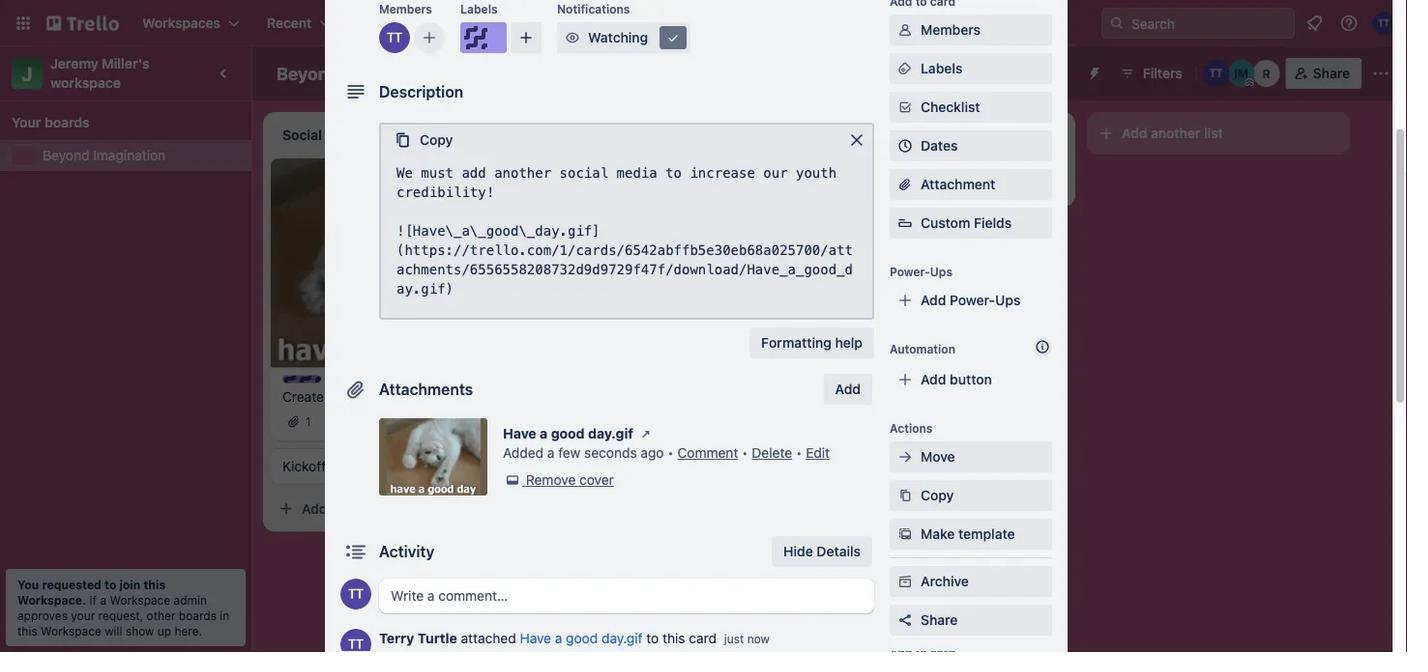 Task type: vqa. For each thing, say whether or not it's contained in the screenshot.
sm image inside the Checklist link
yes



Task type: describe. For each thing, give the bounding box(es) containing it.
have a good day.gif link
[[520, 632, 643, 647]]

automation image
[[1079, 58, 1106, 85]]

add left another
[[1122, 125, 1147, 141]]

0 vertical spatial day.gif
[[588, 426, 633, 442]]

create for create instagram
[[282, 389, 324, 405]]

terry turtle attached have a good day.gif to this card just now
[[379, 632, 770, 647]]

thinking
[[557, 179, 611, 195]]

1 horizontal spatial labels
[[921, 61, 963, 77]]

button
[[950, 372, 992, 388]]

hide details link
[[772, 537, 872, 568]]

0 notifications image
[[1303, 12, 1326, 35]]

hide details
[[783, 544, 861, 560]]

1 terry turtle (terryturtle) image from the top
[[340, 580, 371, 611]]

list
[[1204, 125, 1223, 141]]

kickoff meeting
[[282, 458, 380, 474]]

1 vertical spatial good
[[566, 632, 598, 647]]

copy inside copy link
[[921, 488, 954, 504]]

seconds
[[584, 446, 637, 462]]

sm image for checklist
[[896, 98, 915, 117]]

add power-ups link
[[890, 286, 1052, 317]]

create for create
[[573, 15, 615, 31]]

add down close icon
[[851, 176, 877, 191]]

add button
[[824, 375, 872, 406]]

0 horizontal spatial beyond imagination
[[43, 147, 166, 163]]

add a card for add a card button to the middle
[[576, 222, 645, 238]]

jeremy
[[50, 56, 98, 72]]

0 horizontal spatial boards
[[45, 115, 90, 131]]

1 horizontal spatial power-
[[950, 293, 995, 309]]

move
[[921, 450, 955, 466]]

1 horizontal spatial members
[[921, 22, 981, 38]]

power ups image
[[1052, 66, 1067, 81]]

beyond imagination link
[[43, 146, 240, 165]]

edit
[[806, 446, 830, 462]]

create instagram
[[282, 389, 390, 405]]

add down help
[[835, 382, 861, 398]]

delete link
[[752, 446, 792, 462]]

0 vertical spatial good
[[551, 426, 585, 442]]

r
[[1263, 67, 1271, 80]]

now
[[747, 633, 770, 647]]

you requested to join this workspace.
[[17, 578, 166, 607]]

filters
[[1143, 65, 1182, 81]]

primary element
[[0, 0, 1407, 46]]

add button button
[[890, 365, 1052, 396]]

terry
[[379, 632, 414, 647]]

here.
[[175, 625, 202, 638]]

2 horizontal spatial add a card button
[[820, 168, 1037, 199]]

thinking link
[[557, 178, 781, 197]]

1 vertical spatial workspace
[[41, 625, 101, 638]]

just
[[724, 633, 744, 647]]

0 vertical spatial share button
[[1286, 58, 1362, 89]]

0 horizontal spatial add a card button
[[271, 494, 487, 525]]

Write a comment text field
[[379, 580, 874, 615]]

dates button
[[890, 131, 1052, 162]]

hide
[[783, 544, 813, 560]]

notifications
[[557, 2, 630, 16]]

you
[[17, 578, 39, 592]]

0 vertical spatial have
[[503, 426, 536, 442]]

delete
[[752, 446, 792, 462]]

miller's
[[102, 56, 150, 72]]

show menu image
[[1371, 64, 1391, 83]]

archive link
[[890, 567, 1052, 598]]

0 vertical spatial workspace
[[110, 594, 170, 607]]

your boards
[[12, 115, 90, 131]]

make template
[[921, 527, 1015, 543]]

requested
[[42, 578, 101, 592]]

1 vertical spatial imagination
[[93, 147, 166, 163]]

this inside if a workspace admin approves your request, other boards in this workspace will show up here.
[[17, 625, 37, 638]]

copy link
[[890, 481, 1052, 512]]

1 vertical spatial share button
[[890, 606, 1052, 637]]

approves
[[17, 609, 68, 623]]

add down kickoff
[[302, 501, 327, 517]]

comment
[[677, 446, 738, 462]]

card for add a card button to the middle
[[617, 222, 645, 238]]

formatting help
[[761, 336, 863, 352]]

sm image for watching
[[563, 29, 582, 48]]

turtle
[[418, 632, 457, 647]]

sm image for move
[[896, 448, 915, 468]]

workspace.
[[17, 594, 86, 607]]

show
[[126, 625, 154, 638]]

members link
[[890, 15, 1052, 46]]

actions
[[890, 422, 933, 436]]

0 vertical spatial members
[[379, 2, 432, 16]]

request,
[[98, 609, 143, 623]]

terry turtle (terryturtle) image up added
[[487, 410, 511, 434]]

if a workspace admin approves your request, other boards in this workspace will show up here.
[[17, 594, 230, 638]]

comment link
[[677, 446, 738, 462]]

cover
[[579, 473, 614, 489]]

if
[[89, 594, 97, 607]]

automation
[[890, 343, 955, 356]]

your
[[12, 115, 41, 131]]

color: purple, title: none image
[[460, 23, 507, 54]]

added a few seconds ago
[[503, 446, 664, 462]]

admin
[[174, 594, 207, 607]]

make
[[921, 527, 955, 543]]

to inside you requested to join this workspace.
[[104, 578, 116, 592]]

jeremy miller's workspace
[[50, 56, 153, 91]]

added
[[503, 446, 544, 462]]

0 horizontal spatial share
[[921, 613, 958, 629]]

card for add a card button to the right
[[891, 176, 920, 191]]

card for the leftmost add a card button
[[342, 501, 370, 517]]

create instagram link
[[282, 387, 507, 407]]

up
[[157, 625, 171, 638]]



Task type: locate. For each thing, give the bounding box(es) containing it.
0 vertical spatial add a card button
[[820, 168, 1037, 199]]

day.gif down 'write a comment' text field
[[602, 632, 643, 647]]

0 horizontal spatial ups
[[930, 265, 953, 279]]

sm image inside move link
[[896, 448, 915, 468]]

back to home image
[[46, 8, 119, 39]]

share
[[1313, 65, 1350, 81], [921, 613, 958, 629]]

terry turtle (terryturtle) image left add members to card icon
[[379, 23, 410, 54]]

sm image for archive
[[896, 573, 915, 592]]

rubyanndersson (rubyanndersson) image
[[1253, 60, 1280, 87]]

a up added
[[540, 426, 548, 442]]

just now link
[[724, 633, 770, 647]]

a right the attached
[[555, 632, 562, 647]]

terry turtle (terryturtle) image right open information menu icon
[[1372, 12, 1395, 35]]

1 vertical spatial add a card button
[[545, 215, 762, 246]]

custom fields
[[921, 216, 1012, 232]]

None text field
[[397, 164, 857, 299]]

details
[[817, 544, 861, 560]]

1 horizontal spatial add a card button
[[545, 215, 762, 246]]

copy button
[[381, 125, 464, 156]]

beyond inside board name text field
[[277, 63, 339, 84]]

card
[[891, 176, 920, 191], [617, 222, 645, 238], [342, 501, 370, 517], [689, 632, 717, 647]]

share button
[[1286, 58, 1362, 89], [890, 606, 1052, 637]]

0 horizontal spatial this
[[17, 625, 37, 638]]

labels up color: purple, title: none image
[[460, 2, 498, 16]]

checklist link
[[890, 92, 1052, 123]]

1 horizontal spatial to
[[646, 632, 659, 647]]

ups down fields
[[995, 293, 1021, 309]]

imagination inside board name text field
[[343, 63, 441, 84]]

sm image inside checklist "link"
[[896, 98, 915, 117]]

add a card down thinking
[[576, 222, 645, 238]]

1 horizontal spatial this
[[144, 578, 166, 592]]

imagination down add members to card icon
[[343, 63, 441, 84]]

formatting help link
[[750, 328, 874, 359]]

meeting
[[330, 458, 380, 474]]

a inside if a workspace admin approves your request, other boards in this workspace will show up here.
[[100, 594, 106, 607]]

sm image
[[896, 21, 915, 40], [563, 29, 582, 48], [663, 29, 683, 48], [896, 59, 915, 79], [896, 526, 915, 545]]

sm image for remove cover
[[503, 471, 522, 491]]

sm image inside archive 'link'
[[896, 573, 915, 592]]

a down kickoff meeting
[[331, 501, 338, 517]]

1 horizontal spatial workspace
[[110, 594, 170, 607]]

copy
[[420, 132, 453, 148], [921, 488, 954, 504]]

beyond inside beyond imagination link
[[43, 147, 89, 163]]

power- down power-ups
[[950, 293, 995, 309]]

power-ups
[[890, 265, 953, 279]]

attachments
[[379, 381, 473, 399]]

watching button
[[557, 23, 690, 54]]

0 vertical spatial to
[[104, 578, 116, 592]]

2 horizontal spatial this
[[663, 632, 685, 647]]

checklist
[[921, 100, 980, 116]]

a left few
[[547, 446, 555, 462]]

0 vertical spatial boards
[[45, 115, 90, 131]]

attachment
[[921, 177, 995, 193]]

help
[[835, 336, 863, 352]]

card down the thinking link
[[617, 222, 645, 238]]

sm image left make
[[896, 526, 915, 545]]

good
[[551, 426, 585, 442], [566, 632, 598, 647]]

attachment button
[[890, 170, 1052, 201]]

sm image for members
[[896, 21, 915, 40]]

1 vertical spatial terry turtle (terryturtle) image
[[340, 630, 371, 653]]

remove cover link
[[503, 471, 614, 491]]

1 vertical spatial share
[[921, 613, 958, 629]]

0 horizontal spatial copy
[[420, 132, 453, 148]]

1 horizontal spatial imagination
[[343, 63, 441, 84]]

0 horizontal spatial members
[[379, 2, 432, 16]]

1 vertical spatial power-
[[950, 293, 995, 309]]

create from template… image
[[1044, 176, 1060, 191]]

sm image for copy
[[896, 487, 915, 506]]

ups up add power-ups
[[930, 265, 953, 279]]

labels
[[460, 2, 498, 16], [921, 61, 963, 77]]

a down thinking
[[606, 222, 613, 238]]

0 horizontal spatial beyond
[[43, 147, 89, 163]]

add power-ups
[[921, 293, 1021, 309]]

1 vertical spatial boards
[[179, 609, 217, 623]]

dates
[[921, 138, 958, 154]]

1 vertical spatial labels
[[921, 61, 963, 77]]

another
[[1151, 125, 1200, 141]]

this inside you requested to join this workspace.
[[144, 578, 166, 592]]

0 horizontal spatial add a card
[[302, 501, 370, 517]]

add a card button down kickoff meeting link
[[271, 494, 487, 525]]

activity
[[379, 543, 435, 562]]

members
[[379, 2, 432, 16], [921, 22, 981, 38]]

make template link
[[890, 520, 1052, 551]]

color: purple, title: none image
[[282, 376, 321, 383]]

add a card
[[851, 176, 920, 191], [576, 222, 645, 238], [302, 501, 370, 517]]

1 vertical spatial day.gif
[[602, 632, 643, 647]]

1 horizontal spatial share
[[1313, 65, 1350, 81]]

1 vertical spatial have
[[520, 632, 551, 647]]

0 vertical spatial share
[[1313, 65, 1350, 81]]

sm image down 'notifications'
[[563, 29, 582, 48]]

1 horizontal spatial copy
[[921, 488, 954, 504]]

2 vertical spatial add a card
[[302, 501, 370, 517]]

a right "if"
[[100, 594, 106, 607]]

sm image for make template
[[896, 526, 915, 545]]

boards inside if a workspace admin approves your request, other boards in this workspace will show up here.
[[179, 609, 217, 623]]

your
[[71, 609, 95, 623]]

move link
[[890, 442, 1052, 473]]

add button
[[921, 372, 992, 388]]

1 vertical spatial to
[[646, 632, 659, 647]]

this down approves
[[17, 625, 37, 638]]

remove
[[526, 473, 576, 489]]

terry turtle (terryturtle) image left r
[[1203, 60, 1230, 87]]

create button
[[561, 8, 627, 39]]

1 horizontal spatial share button
[[1286, 58, 1362, 89]]

beyond imagination
[[277, 63, 441, 84], [43, 147, 166, 163]]

in
[[220, 609, 230, 623]]

instagram
[[328, 389, 390, 405]]

formatting
[[761, 336, 832, 352]]

your boards with 1 items element
[[12, 111, 230, 134]]

thoughts
[[576, 167, 630, 181]]

add
[[1122, 125, 1147, 141], [851, 176, 877, 191], [576, 222, 602, 238], [921, 293, 946, 309], [921, 372, 946, 388], [835, 382, 861, 398], [302, 501, 327, 517]]

workspace
[[110, 594, 170, 607], [41, 625, 101, 638]]

kickoff meeting link
[[282, 457, 507, 476]]

terry turtle (terryturtle) image
[[1372, 12, 1395, 35], [379, 23, 410, 54], [1203, 60, 1230, 87], [487, 410, 511, 434]]

beyond imagination inside board name text field
[[277, 63, 441, 84]]

have
[[503, 426, 536, 442], [520, 632, 551, 647]]

sm image
[[896, 98, 915, 117], [636, 425, 656, 444], [896, 448, 915, 468], [503, 471, 522, 491], [896, 487, 915, 506], [896, 573, 915, 592]]

add a card for add a card button to the right
[[851, 176, 920, 191]]

imagination down your boards with 1 items element
[[93, 147, 166, 163]]

add a card down close icon
[[851, 176, 920, 191]]

1 vertical spatial add a card
[[576, 222, 645, 238]]

members up add members to card icon
[[379, 2, 432, 16]]

have a good day.gif
[[503, 426, 633, 442]]

to
[[104, 578, 116, 592], [646, 632, 659, 647]]

add another list
[[1122, 125, 1223, 141]]

good up few
[[551, 426, 585, 442]]

beyond imagination down your boards with 1 items element
[[43, 147, 166, 163]]

add down thinking
[[576, 222, 602, 238]]

terry turtle (terryturtle) image
[[340, 580, 371, 611], [340, 630, 371, 653]]

custom
[[921, 216, 970, 232]]

1 vertical spatial create
[[282, 389, 324, 405]]

1 horizontal spatial add a card
[[576, 222, 645, 238]]

0 horizontal spatial labels
[[460, 2, 498, 16]]

add members to card image
[[422, 29, 437, 48]]

copy inside "copy" button
[[420, 132, 453, 148]]

this left just
[[663, 632, 685, 647]]

0 vertical spatial beyond
[[277, 63, 339, 84]]

1 horizontal spatial boards
[[179, 609, 217, 623]]

few
[[558, 446, 581, 462]]

color: bold red, title: "thoughts" element
[[557, 166, 630, 181]]

description
[[379, 83, 463, 102]]

2 terry turtle (terryturtle) image from the top
[[340, 630, 371, 653]]

to left join
[[104, 578, 116, 592]]

share left show menu image on the top right of the page
[[1313, 65, 1350, 81]]

members up labels link
[[921, 22, 981, 38]]

copy up make
[[921, 488, 954, 504]]

other
[[147, 609, 176, 623]]

sm image up labels link
[[896, 21, 915, 40]]

0 horizontal spatial workspace
[[41, 625, 101, 638]]

watching
[[588, 30, 648, 46]]

0 vertical spatial ups
[[930, 265, 953, 279]]

add a card button down dates
[[820, 168, 1037, 199]]

ups inside add power-ups link
[[995, 293, 1021, 309]]

sm image down members link
[[896, 59, 915, 79]]

add down power-ups
[[921, 293, 946, 309]]

1 vertical spatial members
[[921, 22, 981, 38]]

add a card button down the thinking link
[[545, 215, 762, 246]]

2 horizontal spatial add a card
[[851, 176, 920, 191]]

beyond imagination down add members to card icon
[[277, 63, 441, 84]]

open information menu image
[[1339, 14, 1359, 33]]

0 vertical spatial labels
[[460, 2, 498, 16]]

card left just
[[689, 632, 717, 647]]

sm image inside labels link
[[896, 59, 915, 79]]

add down 'automation'
[[921, 372, 946, 388]]

0 vertical spatial beyond imagination
[[277, 63, 441, 84]]

sm image inside members link
[[896, 21, 915, 40]]

1
[[306, 415, 311, 429]]

template
[[958, 527, 1015, 543]]

sm image right watching
[[663, 29, 683, 48]]

sm image for labels
[[896, 59, 915, 79]]

have right the attached
[[520, 632, 551, 647]]

thoughts thinking
[[557, 167, 630, 195]]

power- down "custom"
[[890, 265, 930, 279]]

0 vertical spatial create
[[573, 15, 615, 31]]

j
[[22, 62, 33, 85]]

0 horizontal spatial create
[[282, 389, 324, 405]]

search image
[[1109, 15, 1125, 31]]

card left attachment
[[891, 176, 920, 191]]

boards down admin
[[179, 609, 217, 623]]

1 horizontal spatial beyond imagination
[[277, 63, 441, 84]]

sm image inside make template link
[[896, 526, 915, 545]]

add a card for the leftmost add a card button
[[302, 501, 370, 517]]

a left attachment
[[880, 176, 888, 191]]

workspace
[[50, 75, 121, 91]]

copy down description
[[420, 132, 453, 148]]

1 vertical spatial copy
[[921, 488, 954, 504]]

0 vertical spatial terry turtle (terryturtle) image
[[340, 580, 371, 611]]

1 horizontal spatial beyond
[[277, 63, 339, 84]]

0 horizontal spatial to
[[104, 578, 116, 592]]

Search field
[[1125, 9, 1294, 38]]

remove cover
[[526, 473, 614, 489]]

ago
[[641, 446, 664, 462]]

boards right your
[[45, 115, 90, 131]]

this right join
[[144, 578, 166, 592]]

edit link
[[806, 446, 830, 462]]

filters button
[[1114, 58, 1188, 89]]

2 vertical spatial add a card button
[[271, 494, 487, 525]]

1 vertical spatial beyond imagination
[[43, 147, 166, 163]]

share button down archive 'link'
[[890, 606, 1052, 637]]

archive
[[921, 574, 969, 590]]

will
[[105, 625, 122, 638]]

day.gif up the seconds
[[588, 426, 633, 442]]

custom fields button
[[890, 214, 1052, 234]]

1 horizontal spatial create
[[573, 15, 615, 31]]

card down meeting
[[342, 501, 370, 517]]

0 vertical spatial imagination
[[343, 63, 441, 84]]

0 horizontal spatial power-
[[890, 265, 930, 279]]

have up added
[[503, 426, 536, 442]]

good down 'write a comment' text field
[[566, 632, 598, 647]]

join
[[119, 578, 141, 592]]

0 vertical spatial copy
[[420, 132, 453, 148]]

Board name text field
[[267, 58, 451, 89]]

share down archive
[[921, 613, 958, 629]]

labels up checklist at the right
[[921, 61, 963, 77]]

1 vertical spatial ups
[[995, 293, 1021, 309]]

attached
[[461, 632, 516, 647]]

0 horizontal spatial imagination
[[93, 147, 166, 163]]

jeremy miller (jeremymiller198) image
[[1228, 60, 1255, 87]]

workspace down join
[[110, 594, 170, 607]]

kickoff
[[282, 458, 326, 474]]

ups
[[930, 265, 953, 279], [995, 293, 1021, 309]]

to down 'write a comment' text field
[[646, 632, 659, 647]]

r button
[[1253, 60, 1280, 87]]

workspace down your
[[41, 625, 101, 638]]

0 vertical spatial add a card
[[851, 176, 920, 191]]

sm image inside copy link
[[896, 487, 915, 506]]

create inside button
[[573, 15, 615, 31]]

1 horizontal spatial ups
[[995, 293, 1021, 309]]

0 vertical spatial power-
[[890, 265, 930, 279]]

1 vertical spatial beyond
[[43, 147, 89, 163]]

0 horizontal spatial share button
[[890, 606, 1052, 637]]

fields
[[974, 216, 1012, 232]]

add a card down kickoff meeting
[[302, 501, 370, 517]]

close image
[[847, 131, 866, 150]]

beyond
[[277, 63, 339, 84], [43, 147, 89, 163]]

a
[[880, 176, 888, 191], [606, 222, 613, 238], [540, 426, 548, 442], [547, 446, 555, 462], [331, 501, 338, 517], [100, 594, 106, 607], [555, 632, 562, 647]]

share button down 0 notifications icon
[[1286, 58, 1362, 89]]



